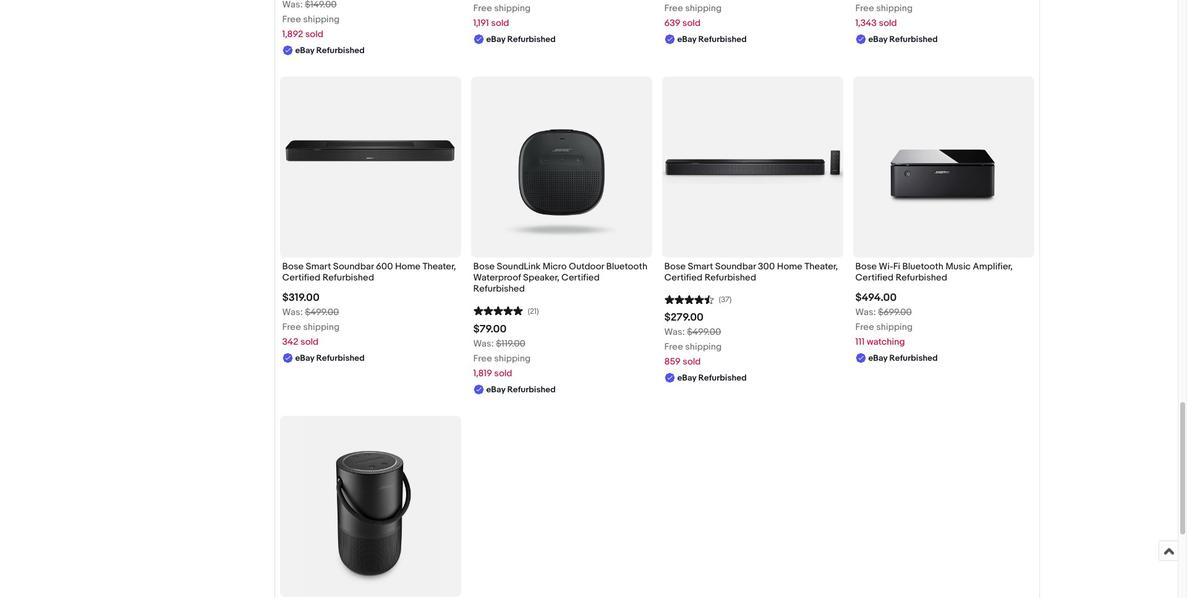 Task type: vqa. For each thing, say whether or not it's contained in the screenshot.
Free in '$319.00 WAS: $499.00 FREE SHIPPING 342 SOLD'
yes



Task type: locate. For each thing, give the bounding box(es) containing it.
bose left soundlink
[[474, 261, 495, 273]]

$499.00 down $319.00
[[305, 307, 339, 319]]

$499.00 inside "$279.00 was: $499.00 free shipping 859 sold"
[[687, 327, 722, 339]]

free inside $319.00 was: $499.00 free shipping 342 sold
[[282, 322, 301, 334]]

refurbished down 'free shipping 1,191 sold'
[[508, 34, 556, 44]]

111
[[856, 337, 865, 349]]

2 certified from the left
[[562, 272, 600, 284]]

free shipping 639 sold
[[665, 2, 722, 29]]

sold inside 'free shipping 1,191 sold'
[[491, 17, 509, 29]]

free inside $79.00 was: $119.00 free shipping 1,819 sold
[[474, 353, 492, 365]]

soundbar inside the bose smart soundbar 600 home theater, certified refurbished
[[333, 261, 374, 273]]

$499.00 down $279.00
[[687, 327, 722, 339]]

shipping inside $79.00 was: $119.00 free shipping 1,819 sold
[[494, 353, 531, 365]]

ebay refurbished down 859
[[678, 373, 747, 384]]

$499.00
[[305, 307, 339, 319], [687, 327, 722, 339]]

bose
[[282, 261, 304, 273], [474, 261, 495, 273], [665, 261, 686, 273], [856, 261, 877, 273]]

certified inside the bose smart soundbar 600 home theater, certified refurbished
[[282, 272, 321, 284]]

certified right speaker,
[[562, 272, 600, 284]]

shipping
[[494, 2, 531, 14], [686, 2, 722, 14], [877, 2, 913, 14], [303, 14, 340, 25], [303, 322, 340, 334], [877, 322, 913, 334], [686, 342, 722, 353], [494, 353, 531, 365]]

bose inside bose smart soundbar 300 home theater, certified refurbished
[[665, 261, 686, 273]]

0 horizontal spatial bluetooth
[[607, 261, 648, 273]]

shipping inside free shipping 639 sold
[[686, 2, 722, 14]]

refurbished up "(37)"
[[705, 272, 757, 284]]

2 bluetooth from the left
[[903, 261, 944, 273]]

bose for bose smart soundbar 600 home theater, certified refurbished
[[282, 261, 304, 273]]

was:
[[282, 307, 303, 319], [856, 307, 876, 319], [665, 327, 685, 339], [474, 338, 494, 350]]

$319.00 was: $499.00 free shipping 342 sold
[[282, 292, 340, 349]]

1 theater, from the left
[[423, 261, 456, 273]]

ebay down 639
[[678, 34, 697, 44]]

free up 111
[[856, 322, 875, 334]]

wi-
[[879, 261, 894, 273]]

was: inside "$279.00 was: $499.00 free shipping 859 sold"
[[665, 327, 685, 339]]

free shipping 1,343 sold
[[856, 2, 913, 29]]

sold right 1,343
[[879, 17, 897, 29]]

1,191
[[474, 17, 489, 29]]

home inside bose smart soundbar 300 home theater, certified refurbished
[[777, 261, 803, 273]]

fi
[[894, 261, 901, 273]]

5 out of 5 stars image
[[474, 305, 523, 316]]

free inside "$494.00 was: $699.00 free shipping 111 watching"
[[856, 322, 875, 334]]

home right 300
[[777, 261, 803, 273]]

soundbar
[[333, 261, 374, 273], [716, 261, 756, 273]]

was: down $319.00
[[282, 307, 303, 319]]

2 theater, from the left
[[805, 261, 838, 273]]

2 bose from the left
[[474, 261, 495, 273]]

ebay refurbished down watching
[[869, 353, 938, 364]]

smart inside bose smart soundbar 300 home theater, certified refurbished
[[688, 261, 713, 273]]

theater, for bose smart soundbar 600 home theater, certified refurbished
[[423, 261, 456, 273]]

bose inside bose soundlink micro outdoor bluetooth waterproof speaker, certified refurbished
[[474, 261, 495, 273]]

bose for bose smart soundbar 300 home theater, certified refurbished
[[665, 261, 686, 273]]

1 vertical spatial $499.00
[[687, 327, 722, 339]]

0 horizontal spatial theater,
[[423, 261, 456, 273]]

smart up the (37) link at the right of page
[[688, 261, 713, 273]]

refurbished inside the bose wi-fi bluetooth music amplifier, certified refurbished
[[896, 272, 948, 284]]

refurbished left 600
[[323, 272, 374, 284]]

bose smart soundbar 600 home theater, certified refurbished link
[[282, 261, 459, 287]]

2 smart from the left
[[688, 261, 713, 273]]

1 certified from the left
[[282, 272, 321, 284]]

outdoor
[[569, 261, 604, 273]]

sold
[[491, 17, 509, 29], [683, 17, 701, 29], [879, 17, 897, 29], [305, 28, 323, 40], [301, 337, 319, 349], [683, 357, 701, 368], [494, 368, 513, 380]]

$499.00 inside $319.00 was: $499.00 free shipping 342 sold
[[305, 307, 339, 319]]

theater,
[[423, 261, 456, 273], [805, 261, 838, 273]]

sold right 1,191
[[491, 17, 509, 29]]

certified up $494.00
[[856, 272, 894, 284]]

(37) link
[[665, 293, 732, 305]]

refurbished down free shipping 639 sold
[[699, 34, 747, 44]]

sold inside $319.00 was: $499.00 free shipping 342 sold
[[301, 337, 319, 349]]

sold right 859
[[683, 357, 701, 368]]

free up 859
[[665, 342, 683, 353]]

shipping inside free shipping 1,343 sold
[[877, 2, 913, 14]]

free up 1,191
[[474, 2, 492, 14]]

theater, right 600
[[423, 261, 456, 273]]

free
[[474, 2, 492, 14], [665, 2, 683, 14], [856, 2, 875, 14], [282, 14, 301, 25], [282, 322, 301, 334], [856, 322, 875, 334], [665, 342, 683, 353], [474, 353, 492, 365]]

2 soundbar from the left
[[716, 261, 756, 273]]

1 horizontal spatial smart
[[688, 261, 713, 273]]

1 horizontal spatial theater,
[[805, 261, 838, 273]]

4 bose from the left
[[856, 261, 877, 273]]

bose left wi-
[[856, 261, 877, 273]]

sold right 639
[[683, 17, 701, 29]]

refurbished right wi-
[[896, 272, 948, 284]]

1 soundbar from the left
[[333, 261, 374, 273]]

free up 639
[[665, 2, 683, 14]]

1 smart from the left
[[306, 261, 331, 273]]

2 home from the left
[[777, 261, 803, 273]]

free shipping 1,892 sold
[[282, 14, 340, 40]]

soundbar inside bose smart soundbar 300 home theater, certified refurbished
[[716, 261, 756, 273]]

bose for bose soundlink micro outdoor bluetooth waterproof speaker, certified refurbished
[[474, 261, 495, 273]]

1 horizontal spatial soundbar
[[716, 261, 756, 273]]

3 certified from the left
[[665, 272, 703, 284]]

$279.00 was: $499.00 free shipping 859 sold
[[665, 312, 722, 368]]

bose smart soundbar 300 home theater, certified refurbished image
[[662, 150, 843, 184]]

was: for $494.00
[[856, 307, 876, 319]]

1 horizontal spatial $499.00
[[687, 327, 722, 339]]

refurbished down free shipping 1,343 sold
[[890, 34, 938, 44]]

refurbished inside bose soundlink micro outdoor bluetooth waterproof speaker, certified refurbished
[[474, 284, 525, 295]]

ebay down 342
[[295, 353, 315, 364]]

refurbished up 5 out of 5 stars image
[[474, 284, 525, 295]]

bose inside the bose smart soundbar 600 home theater, certified refurbished
[[282, 261, 304, 273]]

$119.00
[[496, 338, 526, 350]]

home inside the bose smart soundbar 600 home theater, certified refurbished
[[395, 261, 421, 273]]

0 vertical spatial $499.00
[[305, 307, 339, 319]]

bluetooth right outdoor
[[607, 261, 648, 273]]

shipping inside 'free shipping 1,191 sold'
[[494, 2, 531, 14]]

was: down $79.00
[[474, 338, 494, 350]]

certified
[[282, 272, 321, 284], [562, 272, 600, 284], [665, 272, 703, 284], [856, 272, 894, 284]]

home for 300
[[777, 261, 803, 273]]

micro
[[543, 261, 567, 273]]

3 bose from the left
[[665, 261, 686, 273]]

bose soundlink micro outdoor bluetooth waterproof speaker, certified refurbished link
[[474, 261, 650, 299]]

ebay refurbished down free shipping 1,892 sold
[[295, 45, 365, 56]]

bose inside the bose wi-fi bluetooth music amplifier, certified refurbished
[[856, 261, 877, 273]]

was: inside "$494.00 was: $699.00 free shipping 111 watching"
[[856, 307, 876, 319]]

refurbished
[[508, 34, 556, 44], [699, 34, 747, 44], [890, 34, 938, 44], [316, 45, 365, 56], [323, 272, 374, 284], [705, 272, 757, 284], [896, 272, 948, 284], [474, 284, 525, 295], [316, 353, 365, 364], [890, 353, 938, 364], [699, 373, 747, 384], [508, 385, 556, 395]]

soundbar left 300
[[716, 261, 756, 273]]

soundlink
[[497, 261, 541, 273]]

was: inside $79.00 was: $119.00 free shipping 1,819 sold
[[474, 338, 494, 350]]

0 horizontal spatial $499.00
[[305, 307, 339, 319]]

bluetooth inside the bose wi-fi bluetooth music amplifier, certified refurbished
[[903, 261, 944, 273]]

free up 342
[[282, 322, 301, 334]]

smart inside the bose smart soundbar 600 home theater, certified refurbished
[[306, 261, 331, 273]]

refurbished inside bose smart soundbar 300 home theater, certified refurbished
[[705, 272, 757, 284]]

certified inside the bose wi-fi bluetooth music amplifier, certified refurbished
[[856, 272, 894, 284]]

1 bose from the left
[[282, 261, 304, 273]]

home right 600
[[395, 261, 421, 273]]

theater, inside bose smart soundbar 300 home theater, certified refurbished
[[805, 261, 838, 273]]

1,819
[[474, 368, 492, 380]]

sold right 1,819
[[494, 368, 513, 380]]

speaker,
[[523, 272, 560, 284]]

home
[[395, 261, 421, 273], [777, 261, 803, 273]]

ebay refurbished down 342
[[295, 353, 365, 364]]

$494.00
[[856, 292, 897, 305]]

certified for bose smart soundbar 300 home theater, certified refurbished
[[665, 272, 703, 284]]

sold inside free shipping 1,892 sold
[[305, 28, 323, 40]]

was: inside $319.00 was: $499.00 free shipping 342 sold
[[282, 307, 303, 319]]

was: down $494.00
[[856, 307, 876, 319]]

shipping inside $319.00 was: $499.00 free shipping 342 sold
[[303, 322, 340, 334]]

was: down $279.00
[[665, 327, 685, 339]]

$79.00
[[474, 323, 507, 336]]

theater, right 300
[[805, 261, 838, 273]]

certified up $319.00
[[282, 272, 321, 284]]

home for 600
[[395, 261, 421, 273]]

0 horizontal spatial smart
[[306, 261, 331, 273]]

free up 1,819
[[474, 353, 492, 365]]

free up 1,892 on the top left
[[282, 14, 301, 25]]

ebay refurbished down free shipping 639 sold
[[678, 34, 747, 44]]

soundbar left 600
[[333, 261, 374, 273]]

smart up $319.00
[[306, 261, 331, 273]]

free up 1,343
[[856, 2, 875, 14]]

(21) link
[[474, 305, 539, 316]]

0 horizontal spatial home
[[395, 261, 421, 273]]

4 certified from the left
[[856, 272, 894, 284]]

$279.00
[[665, 312, 704, 324]]

0 horizontal spatial soundbar
[[333, 261, 374, 273]]

bluetooth
[[607, 261, 648, 273], [903, 261, 944, 273]]

bluetooth right fi
[[903, 261, 944, 273]]

1 horizontal spatial bluetooth
[[903, 261, 944, 273]]

was: for $79.00
[[474, 338, 494, 350]]

smart
[[306, 261, 331, 273], [688, 261, 713, 273]]

bose wi-fi bluetooth music amplifier, certified refurbished image
[[853, 99, 1035, 235]]

ebay refurbished
[[487, 34, 556, 44], [678, 34, 747, 44], [869, 34, 938, 44], [295, 45, 365, 56], [295, 353, 365, 364], [869, 353, 938, 364], [678, 373, 747, 384], [487, 385, 556, 395]]

free inside "$279.00 was: $499.00 free shipping 859 sold"
[[665, 342, 683, 353]]

smart for bose smart soundbar 300 home theater, certified refurbished
[[688, 261, 713, 273]]

theater, inside the bose smart soundbar 600 home theater, certified refurbished
[[423, 261, 456, 273]]

watching
[[867, 337, 905, 349]]

bose up $319.00
[[282, 261, 304, 273]]

sold right 342
[[301, 337, 319, 349]]

shipping inside free shipping 1,892 sold
[[303, 14, 340, 25]]

certified up '4.5 out of 5 stars' image
[[665, 272, 703, 284]]

refurbished down "$279.00 was: $499.00 free shipping 859 sold"
[[699, 373, 747, 384]]

certified inside bose smart soundbar 300 home theater, certified refurbished
[[665, 272, 703, 284]]

ebay
[[487, 34, 506, 44], [678, 34, 697, 44], [869, 34, 888, 44], [295, 45, 315, 56], [295, 353, 315, 364], [869, 353, 888, 364], [678, 373, 697, 384], [487, 385, 506, 395]]

ebay down watching
[[869, 353, 888, 364]]

1 home from the left
[[395, 261, 421, 273]]

bose portable home speaker bluetooth, certified refurbished image
[[303, 416, 438, 597]]

1 horizontal spatial home
[[777, 261, 803, 273]]

1 bluetooth from the left
[[607, 261, 648, 273]]

bose up '4.5 out of 5 stars' image
[[665, 261, 686, 273]]

600
[[376, 261, 393, 273]]

sold right 1,892 on the top left
[[305, 28, 323, 40]]



Task type: describe. For each thing, give the bounding box(es) containing it.
amplifier,
[[973, 261, 1013, 273]]

$499.00 for $319.00
[[305, 307, 339, 319]]

free inside 'free shipping 1,191 sold'
[[474, 2, 492, 14]]

(37)
[[719, 295, 732, 305]]

bose smart soundbar 600 home theater, certified refurbished
[[282, 261, 456, 284]]

bose smart soundbar 300 home theater, certified refurbished
[[665, 261, 838, 284]]

859
[[665, 357, 681, 368]]

free inside free shipping 1,892 sold
[[282, 14, 301, 25]]

bose wi-fi bluetooth music amplifier, certified refurbished link
[[856, 261, 1032, 287]]

bose smart soundbar 600 home theater, certified refurbished image
[[280, 99, 461, 235]]

theater, for bose smart soundbar 300 home theater, certified refurbished
[[805, 261, 838, 273]]

bluetooth inside bose soundlink micro outdoor bluetooth waterproof speaker, certified refurbished
[[607, 261, 648, 273]]

ebay refurbished down free shipping 1,343 sold
[[869, 34, 938, 44]]

$499.00 for $279.00
[[687, 327, 722, 339]]

342
[[282, 337, 299, 349]]

soundbar for 300
[[716, 261, 756, 273]]

ebay down 1,343
[[869, 34, 888, 44]]

639
[[665, 17, 681, 29]]

was: for $319.00
[[282, 307, 303, 319]]

$494.00 was: $699.00 free shipping 111 watching
[[856, 292, 913, 349]]

refurbished down free shipping 1,892 sold
[[316, 45, 365, 56]]

$79.00 was: $119.00 free shipping 1,819 sold
[[474, 323, 531, 380]]

ebay down 859
[[678, 373, 697, 384]]

bose for bose wi-fi bluetooth music amplifier, certified refurbished
[[856, 261, 877, 273]]

refurbished inside the bose smart soundbar 600 home theater, certified refurbished
[[323, 272, 374, 284]]

shipping inside "$279.00 was: $499.00 free shipping 859 sold"
[[686, 342, 722, 353]]

sold inside free shipping 639 sold
[[683, 17, 701, 29]]

bose smart soundbar 300 home theater, certified refurbished link
[[665, 261, 841, 287]]

ebay refurbished down 'free shipping 1,191 sold'
[[487, 34, 556, 44]]

bose soundlink micro outdoor bluetooth waterproof speaker, certified refurbished
[[474, 261, 648, 295]]

free inside free shipping 639 sold
[[665, 2, 683, 14]]

shipping inside "$494.00 was: $699.00 free shipping 111 watching"
[[877, 322, 913, 334]]

refurbished down watching
[[890, 353, 938, 364]]

bose wi-fi bluetooth music amplifier, certified refurbished
[[856, 261, 1013, 284]]

was: for $279.00
[[665, 327, 685, 339]]

sold inside "$279.00 was: $499.00 free shipping 859 sold"
[[683, 357, 701, 368]]

waterproof
[[474, 272, 521, 284]]

ebay down 1,191
[[487, 34, 506, 44]]

4.5 out of 5 stars image
[[665, 293, 714, 305]]

certified for bose wi-fi bluetooth music amplifier, certified refurbished
[[856, 272, 894, 284]]

300
[[758, 261, 775, 273]]

1,343
[[856, 17, 877, 29]]

soundbar for 600
[[333, 261, 374, 273]]

certified for bose smart soundbar 600 home theater, certified refurbished
[[282, 272, 321, 284]]

ebay down 1,819
[[487, 385, 506, 395]]

sold inside $79.00 was: $119.00 free shipping 1,819 sold
[[494, 368, 513, 380]]

1,892
[[282, 28, 303, 40]]

refurbished down $79.00 was: $119.00 free shipping 1,819 sold
[[508, 385, 556, 395]]

free inside free shipping 1,343 sold
[[856, 2, 875, 14]]

ebay refurbished down 1,819
[[487, 385, 556, 395]]

free shipping 1,191 sold
[[474, 2, 531, 29]]

refurbished down $319.00 was: $499.00 free shipping 342 sold
[[316, 353, 365, 364]]

music
[[946, 261, 971, 273]]

$699.00
[[878, 307, 912, 319]]

smart for bose smart soundbar 600 home theater, certified refurbished
[[306, 261, 331, 273]]

$319.00
[[282, 292, 320, 305]]

sold inside free shipping 1,343 sold
[[879, 17, 897, 29]]

bose soundlink micro outdoor bluetooth waterproof speaker, certified refurbished image
[[494, 77, 630, 258]]

certified inside bose soundlink micro outdoor bluetooth waterproof speaker, certified refurbished
[[562, 272, 600, 284]]

(21)
[[528, 307, 539, 316]]

ebay down 1,892 on the top left
[[295, 45, 315, 56]]



